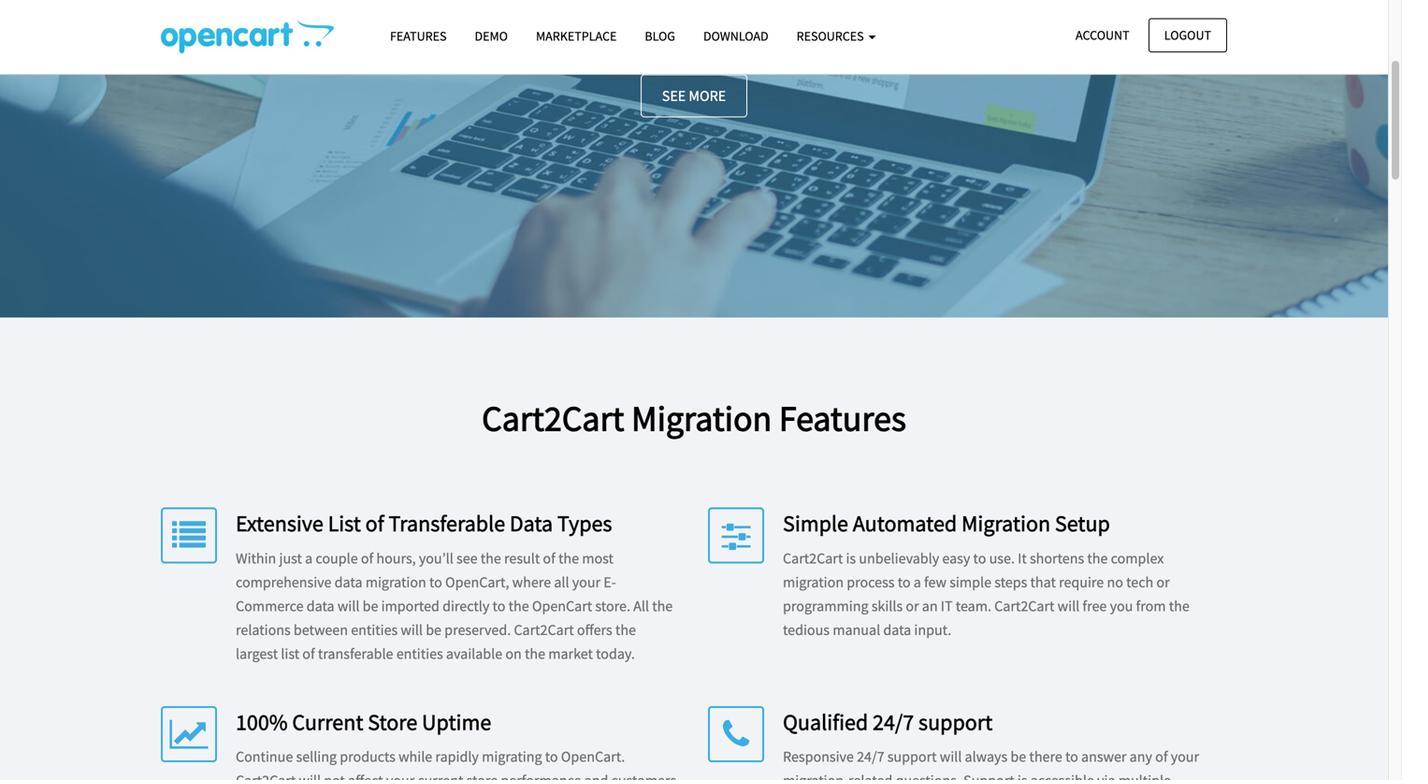 Task type: vqa. For each thing, say whether or not it's contained in the screenshot.
E-Mail text box
no



Task type: describe. For each thing, give the bounding box(es) containing it.
your inside within just a couple of hours, you'll see the result of the most comprehensive data migration to opencart, where all your e- commerce data will be imported directly to the opencart store. all the relations between entities will be preserved. cart2cart offers the largest list of transferable entities available on the market today.
[[572, 573, 601, 592]]

offers
[[577, 621, 613, 640]]

effortless
[[893, 0, 994, 31]]

the right you on the bottom right of the page
[[1170, 597, 1190, 616]]

simple
[[783, 510, 849, 538]]

to right 'blog'
[[710, 0, 733, 31]]

market
[[549, 645, 593, 664]]

while
[[399, 748, 433, 766]]

account link
[[1060, 18, 1146, 52]]

use.
[[990, 549, 1015, 568]]

platform
[[609, 0, 705, 31]]

more
[[689, 86, 726, 105]]

free
[[1083, 597, 1107, 616]]

types
[[558, 510, 612, 538]]

will up between
[[338, 597, 360, 616]]

cart2cart inside continue selling products while rapidly migrating to opencart. cart2cart will not affect your current store performance and customer
[[236, 772, 296, 780]]

affect
[[348, 772, 383, 780]]

blog link
[[631, 20, 690, 53]]

account
[[1076, 27, 1130, 44]]

opencart - cart2cart migration image
[[161, 20, 334, 53]]

e- for move your e-commerce data from any platform to opencart in 3 effortless steps. migration to opencart is suported from 80+ e-commerce solutions
[[739, 30, 761, 63]]

1 horizontal spatial or
[[1157, 573, 1170, 592]]

the up require at the right
[[1088, 549, 1108, 568]]

via
[[1098, 772, 1116, 780]]

current
[[292, 708, 364, 736]]

cart2cart migration features
[[482, 396, 907, 441]]

opencart inside within just a couple of hours, you'll see the result of the most comprehensive data migration to opencart, where all your e- commerce data will be imported directly to the opencart store. all the relations between entities will be preserved. cart2cart offers the largest list of transferable entities available on the market today.
[[532, 597, 593, 616]]

it
[[941, 597, 953, 616]]

the right "on"
[[525, 645, 546, 664]]

resources link
[[783, 20, 890, 53]]

to down you'll
[[430, 573, 442, 592]]

few
[[925, 573, 947, 592]]

support for qualified
[[919, 708, 993, 736]]

of inside responsive 24/7 support will always be there to answer any of your migration-related questions. support is accessible via multipl
[[1156, 748, 1168, 766]]

will inside cart2cart is unbelievably easy to use. it shortens the complex migration process to a few simple steps that require no tech or programming skills or an it team. cart2cart will free you from the tedious manual data input.
[[1058, 597, 1080, 616]]

100% current store uptime
[[236, 708, 492, 736]]

products
[[340, 748, 396, 766]]

download link
[[690, 20, 783, 53]]

an
[[923, 597, 938, 616]]

the up today.
[[616, 621, 636, 640]]

migrating
[[482, 748, 542, 766]]

0 horizontal spatial from
[[507, 0, 559, 31]]

commerce for within just a couple of hours, you'll see the result of the most comprehensive data migration to opencart, where all your e- commerce data will be imported directly to the opencart store. all the relations between entities will be preserved. cart2cart offers the largest list of transferable entities available on the market today.
[[236, 597, 304, 616]]

to inside continue selling products while rapidly migrating to opencart. cart2cart will not affect your current store performance and customer
[[545, 748, 558, 766]]

easy
[[943, 549, 971, 568]]

to down unbelievably
[[898, 573, 911, 592]]

will inside responsive 24/7 support will always be there to answer any of your migration-related questions. support is accessible via multipl
[[940, 748, 962, 766]]

within just a couple of hours, you'll see the result of the most comprehensive data migration to opencart, where all your e- commerce data will be imported directly to the opencart store. all the relations between entities will be preserved. cart2cart offers the largest list of transferable entities available on the market today.
[[236, 549, 673, 664]]

performance
[[501, 772, 582, 780]]

always
[[965, 748, 1008, 766]]

preserved.
[[445, 621, 511, 640]]

migration inside within just a couple of hours, you'll see the result of the most comprehensive data migration to opencart, where all your e- commerce data will be imported directly to the opencart store. all the relations between entities will be preserved. cart2cart offers the largest list of transferable entities available on the market today.
[[366, 573, 427, 592]]

answer
[[1082, 748, 1127, 766]]

marketplace link
[[522, 20, 631, 53]]

1 vertical spatial entities
[[397, 645, 443, 664]]

couple
[[316, 549, 358, 568]]

store
[[467, 772, 498, 780]]

migration inside move your e-commerce data from any platform to opencart in 3 effortless steps. migration to opencart is suported from 80+ e-commerce solutions
[[1069, 0, 1173, 31]]

1 vertical spatial features
[[779, 396, 907, 441]]

logout
[[1165, 27, 1212, 44]]

to inside responsive 24/7 support will always be there to answer any of your migration-related questions. support is accessible via multipl
[[1066, 748, 1079, 766]]

store.
[[596, 597, 631, 616]]

today.
[[596, 645, 635, 664]]

the down where on the bottom left
[[509, 597, 529, 616]]

80+
[[695, 30, 734, 63]]

extensive
[[236, 510, 324, 538]]

0 horizontal spatial features
[[390, 28, 447, 44]]

and
[[585, 772, 609, 780]]

responsive 24/7 support will always be there to answer any of your migration-related questions. support is accessible via multipl
[[783, 748, 1207, 780]]

just
[[279, 549, 302, 568]]

24/7 for qualified
[[873, 708, 915, 736]]

simple
[[950, 573, 992, 592]]

to right the account
[[1178, 0, 1201, 31]]

marketplace
[[536, 28, 617, 44]]

it
[[1018, 549, 1027, 568]]

features link
[[376, 20, 461, 53]]

process
[[847, 573, 895, 592]]

skills
[[872, 597, 903, 616]]

imported
[[381, 597, 440, 616]]

simple automated migration setup
[[783, 510, 1111, 538]]

your inside continue selling products while rapidly migrating to opencart. cart2cart will not affect your current store performance and customer
[[386, 772, 415, 780]]

transferable
[[389, 510, 505, 538]]

result
[[504, 549, 540, 568]]

to left use.
[[974, 549, 987, 568]]

cart2cart is unbelievably easy to use. it shortens the complex migration process to a few simple steps that require no tech or programming skills or an it team. cart2cart will free you from the tedious manual data input.
[[783, 549, 1190, 640]]

where
[[513, 573, 551, 592]]

0 horizontal spatial migration
[[632, 396, 772, 441]]

extensive list of transferable data types
[[236, 510, 612, 538]]

be inside responsive 24/7 support will always be there to answer any of your migration-related questions. support is accessible via multipl
[[1011, 748, 1027, 766]]

solutions
[[885, 30, 986, 63]]

your inside responsive 24/7 support will always be there to answer any of your migration-related questions. support is accessible via multipl
[[1171, 748, 1200, 766]]

resources
[[797, 28, 867, 44]]

accessible
[[1031, 772, 1095, 780]]

opencart
[[403, 30, 505, 63]]

logout link
[[1149, 18, 1228, 52]]

setup
[[1055, 510, 1111, 538]]

current
[[418, 772, 464, 780]]

from inside cart2cart is unbelievably easy to use. it shortens the complex migration process to a few simple steps that require no tech or programming skills or an it team. cart2cart will free you from the tedious manual data input.
[[1137, 597, 1167, 616]]

data inside cart2cart is unbelievably easy to use. it shortens the complex migration process to a few simple steps that require no tech or programming skills or an it team. cart2cart will free you from the tedious manual data input.
[[884, 621, 912, 640]]

hours,
[[377, 549, 416, 568]]

migration inside cart2cart is unbelievably easy to use. it shortens the complex migration process to a few simple steps that require no tech or programming skills or an it team. cart2cart will free you from the tedious manual data input.
[[783, 573, 844, 592]]

will inside continue selling products while rapidly migrating to opencart. cart2cart will not affect your current store performance and customer
[[299, 772, 321, 780]]

any inside responsive 24/7 support will always be there to answer any of your migration-related questions. support is accessible via multipl
[[1130, 748, 1153, 766]]

a inside within just a couple of hours, you'll see the result of the most comprehensive data migration to opencart, where all your e- commerce data will be imported directly to the opencart store. all the relations between entities will be preserved. cart2cart offers the largest list of transferable entities available on the market today.
[[305, 549, 313, 568]]



Task type: locate. For each thing, give the bounding box(es) containing it.
is inside cart2cart is unbelievably easy to use. it shortens the complex migration process to a few simple steps that require no tech or programming skills or an it team. cart2cart will free you from the tedious manual data input.
[[846, 549, 856, 568]]

is inside responsive 24/7 support will always be there to answer any of your migration-related questions. support is accessible via multipl
[[1018, 772, 1028, 780]]

will down the imported
[[401, 621, 423, 640]]

tedious
[[783, 621, 830, 640]]

0 horizontal spatial a
[[305, 549, 313, 568]]

data inside move your e-commerce data from any platform to opencart in 3 effortless steps. migration to opencart is suported from 80+ e-commerce solutions
[[453, 0, 501, 31]]

or right the tech
[[1157, 573, 1170, 592]]

a
[[305, 549, 313, 568], [914, 573, 922, 592]]

no
[[1107, 573, 1124, 592]]

automated
[[853, 510, 958, 538]]

1 horizontal spatial migration
[[962, 510, 1051, 538]]

opencart,
[[445, 573, 510, 592]]

0 vertical spatial a
[[305, 549, 313, 568]]

cart2cart
[[482, 396, 625, 441], [783, 549, 843, 568], [995, 597, 1055, 616], [514, 621, 574, 640], [236, 772, 296, 780]]

you
[[1110, 597, 1134, 616]]

2 vertical spatial be
[[1011, 748, 1027, 766]]

suported
[[533, 30, 632, 63]]

100%
[[236, 708, 288, 736]]

relations
[[236, 621, 291, 640]]

1 vertical spatial or
[[906, 597, 920, 616]]

2 horizontal spatial be
[[1011, 748, 1027, 766]]

most
[[582, 549, 614, 568]]

migration up programming
[[783, 573, 844, 592]]

there
[[1030, 748, 1063, 766]]

be left the imported
[[363, 597, 378, 616]]

0 horizontal spatial e-
[[307, 0, 328, 31]]

24/7 for responsive
[[857, 748, 885, 766]]

support inside responsive 24/7 support will always be there to answer any of your migration-related questions. support is accessible via multipl
[[888, 748, 937, 766]]

commerce inside within just a couple of hours, you'll see the result of the most comprehensive data migration to opencart, where all your e- commerce data will be imported directly to the opencart store. all the relations between entities will be preserved. cart2cart offers the largest list of transferable entities available on the market today.
[[236, 597, 304, 616]]

e- inside within just a couple of hours, you'll see the result of the most comprehensive data migration to opencart, where all your e- commerce data will be imported directly to the opencart store. all the relations between entities will be preserved. cart2cart offers the largest list of transferable entities available on the market today.
[[604, 573, 616, 592]]

list
[[328, 510, 361, 538]]

that
[[1031, 573, 1056, 592]]

is inside move your e-commerce data from any platform to opencart in 3 effortless steps. migration to opencart is suported from 80+ e-commerce solutions
[[510, 30, 528, 63]]

be left there
[[1011, 748, 1027, 766]]

0 vertical spatial is
[[510, 30, 528, 63]]

2 horizontal spatial is
[[1018, 772, 1028, 780]]

support for responsive
[[888, 748, 937, 766]]

2 horizontal spatial commerce
[[761, 30, 880, 63]]

in
[[848, 0, 869, 31]]

a right just on the left bottom of page
[[305, 549, 313, 568]]

0 horizontal spatial migration
[[366, 573, 427, 592]]

move
[[188, 0, 246, 31]]

cart2cart inside within just a couple of hours, you'll see the result of the most comprehensive data migration to opencart, where all your e- commerce data will be imported directly to the opencart store. all the relations between entities will be preserved. cart2cart offers the largest list of transferable entities available on the market today.
[[514, 621, 574, 640]]

opencart inside move your e-commerce data from any platform to opencart in 3 effortless steps. migration to opencart is suported from 80+ e-commerce solutions
[[738, 0, 843, 31]]

will left free
[[1058, 597, 1080, 616]]

directly
[[443, 597, 490, 616]]

0 vertical spatial support
[[919, 708, 993, 736]]

qualified
[[783, 708, 869, 736]]

move your e-commerce data from any platform to opencart in 3 effortless steps. migration to opencart is suported from 80+ e-commerce solutions
[[188, 0, 1201, 63]]

any
[[564, 0, 604, 31], [1130, 748, 1153, 766]]

demo link
[[461, 20, 522, 53]]

steps.
[[1000, 0, 1064, 31]]

e- for within just a couple of hours, you'll see the result of the most comprehensive data migration to opencart, where all your e- commerce data will be imported directly to the opencart store. all the relations between entities will be preserved. cart2cart offers the largest list of transferable entities available on the market today.
[[604, 573, 616, 592]]

2 horizontal spatial e-
[[739, 30, 761, 63]]

your down while
[[386, 772, 415, 780]]

any right the answer
[[1130, 748, 1153, 766]]

uptime
[[422, 708, 492, 736]]

0 horizontal spatial be
[[363, 597, 378, 616]]

be
[[363, 597, 378, 616], [426, 621, 442, 640], [1011, 748, 1027, 766]]

the right 'all'
[[652, 597, 673, 616]]

entities
[[351, 621, 398, 640], [397, 645, 443, 664]]

0 vertical spatial opencart
[[738, 0, 843, 31]]

0 horizontal spatial opencart
[[532, 597, 593, 616]]

commerce for move your e-commerce data from any platform to opencart in 3 effortless steps. migration to opencart is suported from 80+ e-commerce solutions
[[761, 30, 880, 63]]

shortens
[[1030, 549, 1085, 568]]

any left platform
[[564, 0, 604, 31]]

to
[[710, 0, 733, 31], [1178, 0, 1201, 31], [974, 549, 987, 568], [430, 573, 442, 592], [898, 573, 911, 592], [493, 597, 506, 616], [545, 748, 558, 766], [1066, 748, 1079, 766]]

1 horizontal spatial a
[[914, 573, 922, 592]]

will up "questions." at the bottom right of page
[[940, 748, 962, 766]]

between
[[294, 621, 348, 640]]

input.
[[915, 621, 952, 640]]

your
[[252, 0, 301, 31], [572, 573, 601, 592], [1171, 748, 1200, 766], [386, 772, 415, 780]]

1 vertical spatial be
[[426, 621, 442, 640]]

1 vertical spatial 24/7
[[857, 748, 885, 766]]

migration-
[[783, 772, 849, 780]]

any inside move your e-commerce data from any platform to opencart in 3 effortless steps. migration to opencart is suported from 80+ e-commerce solutions
[[564, 0, 604, 31]]

or left an
[[906, 597, 920, 616]]

the right see at the bottom left of page
[[481, 549, 501, 568]]

largest
[[236, 645, 278, 664]]

entities up transferable
[[351, 621, 398, 640]]

is right demo
[[510, 30, 528, 63]]

a left few
[[914, 573, 922, 592]]

1 vertical spatial a
[[914, 573, 922, 592]]

will down selling at the bottom left of page
[[299, 772, 321, 780]]

0 vertical spatial any
[[564, 0, 604, 31]]

to up preserved.
[[493, 597, 506, 616]]

demo
[[475, 28, 508, 44]]

1 vertical spatial is
[[846, 549, 856, 568]]

to up 'accessible' at the bottom of page
[[1066, 748, 1079, 766]]

you'll
[[419, 549, 454, 568]]

see
[[662, 86, 686, 105]]

all
[[634, 597, 649, 616]]

24/7 inside responsive 24/7 support will always be there to answer any of your migration-related questions. support is accessible via multipl
[[857, 748, 885, 766]]

team.
[[956, 597, 992, 616]]

0 vertical spatial 24/7
[[873, 708, 915, 736]]

1 migration from the left
[[366, 573, 427, 592]]

see
[[457, 549, 478, 568]]

2 migration from the left
[[783, 573, 844, 592]]

migration
[[366, 573, 427, 592], [783, 573, 844, 592]]

1 horizontal spatial any
[[1130, 748, 1153, 766]]

1 horizontal spatial features
[[779, 396, 907, 441]]

responsive
[[783, 748, 854, 766]]

your right the answer
[[1171, 748, 1200, 766]]

2 horizontal spatial migration
[[1069, 0, 1173, 31]]

continue
[[236, 748, 293, 766]]

steps
[[995, 573, 1028, 592]]

opencart.
[[561, 748, 625, 766]]

the up all
[[559, 549, 579, 568]]

1 horizontal spatial e-
[[604, 573, 616, 592]]

2 horizontal spatial from
[[1137, 597, 1167, 616]]

1 horizontal spatial is
[[846, 549, 856, 568]]

support up 'always'
[[919, 708, 993, 736]]

transferable
[[318, 645, 394, 664]]

0 horizontal spatial is
[[510, 30, 528, 63]]

continue selling products while rapidly migrating to opencart. cart2cart will not affect your current store performance and customer
[[236, 748, 677, 780]]

1 horizontal spatial commerce
[[328, 0, 447, 31]]

2 vertical spatial is
[[1018, 772, 1028, 780]]

rapidly
[[436, 748, 479, 766]]

data
[[510, 510, 553, 538]]

support up "questions." at the bottom right of page
[[888, 748, 937, 766]]

0 vertical spatial entities
[[351, 621, 398, 640]]

migration down the hours, in the bottom of the page
[[366, 573, 427, 592]]

1 horizontal spatial from
[[637, 30, 690, 63]]

support
[[964, 772, 1015, 780]]

manual
[[833, 621, 881, 640]]

is
[[510, 30, 528, 63], [846, 549, 856, 568], [1018, 772, 1028, 780]]

your inside move your e-commerce data from any platform to opencart in 3 effortless steps. migration to opencart is suported from 80+ e-commerce solutions
[[252, 0, 301, 31]]

opencart
[[738, 0, 843, 31], [532, 597, 593, 616]]

is up "process"
[[846, 549, 856, 568]]

store
[[368, 708, 418, 736]]

will
[[338, 597, 360, 616], [1058, 597, 1080, 616], [401, 621, 423, 640], [940, 748, 962, 766], [299, 772, 321, 780]]

see more link
[[641, 74, 748, 117]]

comprehensive
[[236, 573, 332, 592]]

opencart left "in"
[[738, 0, 843, 31]]

within
[[236, 549, 276, 568]]

1 vertical spatial support
[[888, 748, 937, 766]]

0 vertical spatial or
[[1157, 573, 1170, 592]]

download
[[704, 28, 769, 44]]

unbelievably
[[859, 549, 940, 568]]

0 vertical spatial be
[[363, 597, 378, 616]]

qualified 24/7 support
[[783, 708, 993, 736]]

require
[[1059, 573, 1105, 592]]

your right move
[[252, 0, 301, 31]]

1 horizontal spatial migration
[[783, 573, 844, 592]]

0 vertical spatial features
[[390, 28, 447, 44]]

0 horizontal spatial any
[[564, 0, 604, 31]]

0 horizontal spatial or
[[906, 597, 920, 616]]

opencart down all
[[532, 597, 593, 616]]

1 vertical spatial migration
[[632, 396, 772, 441]]

1 vertical spatial opencart
[[532, 597, 593, 616]]

list
[[281, 645, 300, 664]]

complex
[[1111, 549, 1165, 568]]

tech
[[1127, 573, 1154, 592]]

2 vertical spatial migration
[[962, 510, 1051, 538]]

your right all
[[572, 573, 601, 592]]

features
[[390, 28, 447, 44], [779, 396, 907, 441]]

related
[[849, 772, 893, 780]]

1 horizontal spatial opencart
[[738, 0, 843, 31]]

0 vertical spatial migration
[[1069, 0, 1173, 31]]

see more
[[662, 86, 726, 105]]

all
[[554, 573, 570, 592]]

1 horizontal spatial be
[[426, 621, 442, 640]]

entities down the imported
[[397, 645, 443, 664]]

1 vertical spatial any
[[1130, 748, 1153, 766]]

be down the imported
[[426, 621, 442, 640]]

a inside cart2cart is unbelievably easy to use. it shortens the complex migration process to a few simple steps that require no tech or programming skills or an it team. cart2cart will free you from the tedious manual data input.
[[914, 573, 922, 592]]

support
[[919, 708, 993, 736], [888, 748, 937, 766]]

0 horizontal spatial commerce
[[236, 597, 304, 616]]

to up performance
[[545, 748, 558, 766]]

programming
[[783, 597, 869, 616]]

is right support at the right bottom of page
[[1018, 772, 1028, 780]]



